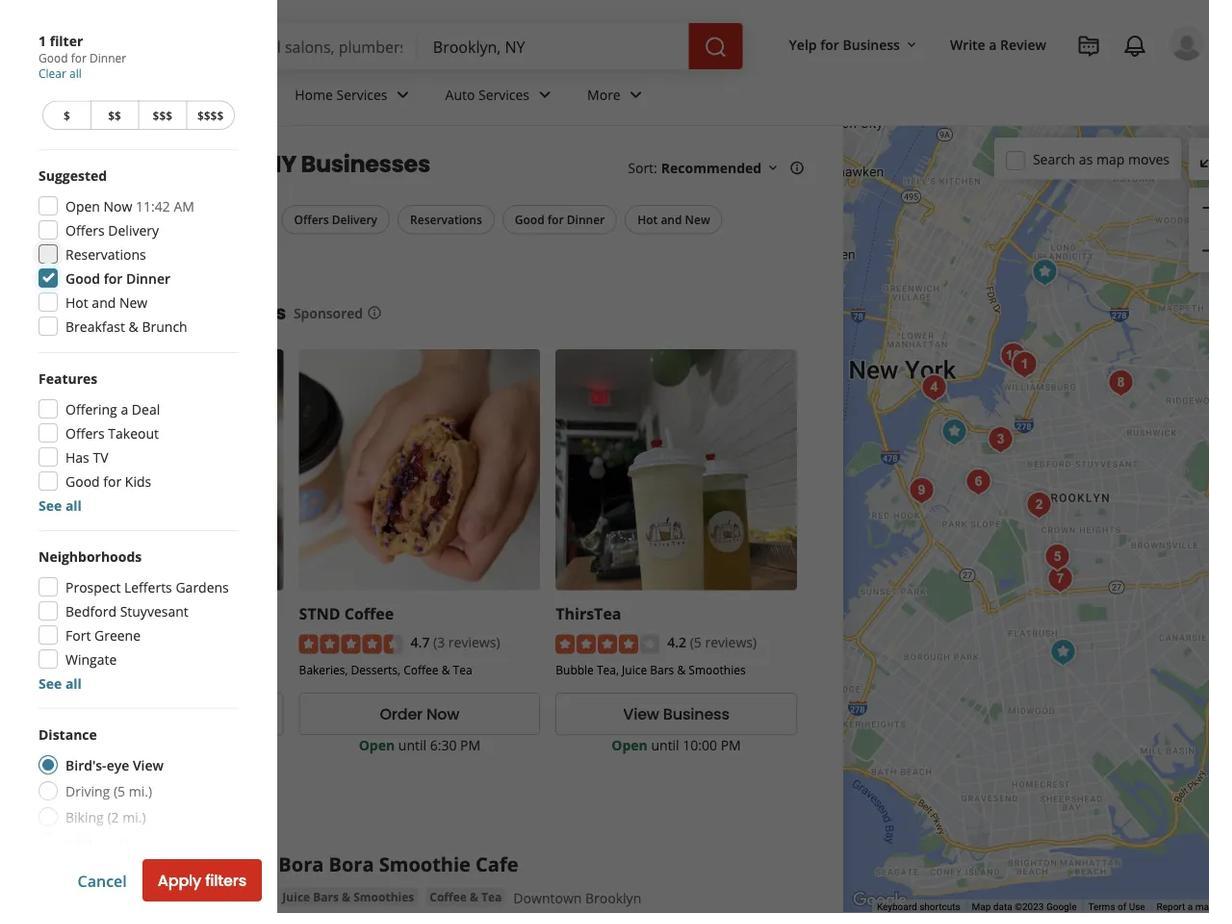 Task type: locate. For each thing, give the bounding box(es) containing it.
1 horizontal spatial bora bora smoothie cafe link
[[279, 851, 519, 878]]

keyboard
[[877, 902, 918, 914]]

breakfast & brunch down all
[[55, 250, 163, 266]]

view inside option group
[[133, 757, 164, 775]]

moves
[[1129, 150, 1170, 168]]

reviews
[[61, 633, 104, 649]]

now inside 'group'
[[104, 197, 132, 215]]

0 vertical spatial mi.)
[[129, 783, 152, 801]]

bedford
[[65, 602, 117, 621]]

takeout down deal
[[108, 424, 159, 443]]

0 horizontal spatial a
[[121, 400, 128, 418]]

smoothies down 4.2 (5 reviews) in the bottom of the page
[[689, 662, 746, 678]]

open down "suggested"
[[65, 197, 100, 215]]

good
[[39, 50, 68, 66], [515, 212, 545, 228], [65, 269, 100, 287], [65, 472, 100, 491]]

offers down ny
[[294, 212, 329, 228]]

4.2 star rating image
[[556, 635, 660, 654]]

clear
[[39, 65, 66, 81]]

terms of use link
[[1089, 902, 1146, 914]]

breakfast & brunch button
[[42, 243, 176, 272]]

1 vertical spatial see all
[[39, 675, 82, 693]]

0 vertical spatial see all
[[39, 496, 82, 515]]

mi.) right (1
[[134, 835, 157, 853]]

0 horizontal spatial good for dinner
[[65, 269, 170, 287]]

& down open now 11:42 am
[[112, 250, 120, 266]]

0 vertical spatial all
[[69, 65, 82, 81]]

see all button down has
[[39, 496, 82, 515]]

breakfast & brunch inside 'group'
[[65, 317, 187, 336]]

1 view business link from the left
[[42, 693, 284, 736]]

delivery down open now 11:42 am
[[108, 221, 159, 239]]

11:42
[[136, 197, 170, 215]]

delivery down businesses
[[332, 212, 378, 228]]

1 vertical spatial hot and new
[[65, 293, 148, 312]]

see up neighborhoods
[[39, 496, 62, 515]]

services for auto services
[[479, 85, 530, 104]]

for inside button
[[548, 212, 564, 228]]

hot down sort:
[[638, 212, 658, 228]]

google
[[1047, 902, 1077, 914]]

mi.) right '(2'
[[122, 809, 146, 827]]

bakeries, desserts, coffee & tea
[[299, 662, 472, 678]]

1 horizontal spatial (5
[[690, 634, 702, 652]]

2 vertical spatial mi.)
[[134, 835, 157, 853]]

0 vertical spatial good for dinner
[[515, 212, 605, 228]]

24 chevron down v2 image for auto services
[[534, 83, 557, 106]]

24 chevron down v2 image for more
[[625, 83, 648, 106]]

offers delivery button
[[282, 205, 390, 235]]

24 chevron down v2 image left auto
[[392, 83, 415, 106]]

24 chevron down v2 image
[[392, 83, 415, 106], [534, 83, 557, 106], [625, 83, 648, 106]]

juice inside juice bars & smoothies button
[[283, 890, 310, 906]]

now for order
[[427, 704, 460, 726]]

1 horizontal spatial tea,
[[597, 662, 619, 678]]

0 vertical spatial hot and new
[[638, 212, 710, 228]]

0 horizontal spatial until
[[399, 736, 427, 755]]

(1
[[119, 835, 130, 853]]

offers for open now
[[65, 221, 105, 239]]

bubble tea, juice bars & smoothies
[[556, 662, 746, 678]]

breakfast down all
[[55, 250, 109, 266]]

bedford stuyvesant
[[65, 602, 189, 621]]

new inside 'group'
[[119, 293, 148, 312]]

1 vertical spatial new
[[119, 293, 148, 312]]

0 horizontal spatial tea,
[[92, 657, 114, 673]]

dinner
[[90, 50, 126, 66], [567, 212, 605, 228], [126, 269, 170, 287]]

map right report
[[1196, 902, 1210, 914]]

1 vertical spatial see
[[39, 675, 62, 693]]

hot down the breakfast & brunch button
[[65, 293, 88, 312]]

1 horizontal spatial hot
[[638, 212, 658, 228]]

bora bora smoothie cafe link down 'prospect lefferts gardens'
[[42, 603, 234, 624]]

services right auto
[[479, 85, 530, 104]]

1 horizontal spatial now
[[427, 704, 460, 726]]

a right write
[[989, 35, 997, 53]]

0 horizontal spatial map
[[1097, 150, 1125, 168]]

takeout for offers
[[108, 424, 159, 443]]

smoothies down bora bora smoothie cafe at the bottom of the page
[[354, 890, 414, 906]]

cancel button
[[78, 871, 127, 892]]

peter luger image
[[1006, 346, 1045, 384]]

breakfast inside 'group'
[[65, 317, 125, 336]]

business up bird's-eye view
[[150, 704, 216, 726]]

thirstea link
[[556, 603, 622, 624]]

all down wingate
[[65, 675, 82, 693]]

good up featured
[[65, 269, 100, 287]]

offers delivery up the breakfast & brunch button
[[65, 221, 159, 239]]

2 services from the left
[[479, 85, 530, 104]]

coffee down no
[[42, 657, 77, 673]]

offers delivery down businesses
[[294, 212, 378, 228]]

1 vertical spatial breakfast
[[65, 317, 125, 336]]

filters group
[[39, 205, 727, 272]]

dinner left hot and new button
[[567, 212, 605, 228]]

features
[[39, 369, 98, 388]]

24 chevron down v2 image right auto services
[[534, 83, 557, 106]]

view business up eye
[[110, 704, 216, 726]]

biking (2 mi.)
[[65, 809, 146, 827]]

1 horizontal spatial reservations
[[410, 212, 482, 228]]

juice down greene
[[117, 657, 142, 673]]

good down has tv
[[65, 472, 100, 491]]

has
[[65, 448, 89, 467]]

1 horizontal spatial offers delivery
[[294, 212, 378, 228]]

1 vertical spatial brunch
[[142, 317, 187, 336]]

0 horizontal spatial hot
[[65, 293, 88, 312]]

$$ button
[[90, 101, 138, 130]]

0 horizontal spatial juice
[[117, 657, 142, 673]]

reviews) right (3
[[449, 634, 500, 652]]

shortcuts
[[920, 902, 961, 914]]

cafe for bora bora smoothie cafe
[[476, 851, 519, 878]]

bars inside button
[[313, 890, 339, 906]]

$$
[[108, 107, 121, 123]]

0 horizontal spatial 24 chevron down v2 image
[[392, 83, 415, 106]]

2 vertical spatial all
[[65, 675, 82, 693]]

zoom out image
[[1199, 239, 1210, 262]]

& right featured
[[129, 317, 138, 336]]

mi.) down eye
[[129, 783, 152, 801]]

option group containing distance
[[39, 725, 239, 882]]

& down bora bora smoothie cafe at the bottom of the page
[[342, 890, 351, 906]]

0 vertical spatial new
[[685, 212, 710, 228]]

see all button
[[39, 496, 82, 515], [39, 675, 82, 693]]

all down good for kids
[[65, 496, 82, 515]]

business up 10:00
[[663, 704, 730, 726]]

1 vertical spatial sponsored
[[39, 798, 122, 820]]

0 horizontal spatial and
[[92, 293, 116, 312]]

hot and new
[[638, 212, 710, 228], [65, 293, 148, 312]]

0 horizontal spatial business
[[150, 704, 216, 726]]

business left 16 chevron down v2 image
[[843, 35, 900, 53]]

1 horizontal spatial until
[[651, 736, 680, 755]]

1 horizontal spatial cafe
[[476, 851, 519, 878]]

see down no
[[39, 675, 62, 693]]

until left the 6:30
[[399, 736, 427, 755]]

zoom in image
[[1199, 196, 1210, 220]]

16 chevron down v2 image
[[904, 37, 920, 53]]

1 until from the left
[[399, 736, 427, 755]]

sponsored for sponsored
[[294, 304, 363, 322]]

user actions element
[[774, 24, 1210, 143]]

report
[[1157, 902, 1186, 914]]

for inside 'button'
[[821, 35, 840, 53]]

0 vertical spatial (5
[[690, 634, 702, 652]]

search as map moves
[[1033, 150, 1170, 168]]

16 info v2 image
[[790, 160, 805, 176]]

group
[[39, 166, 239, 337], [1189, 188, 1210, 273], [39, 369, 239, 515], [39, 547, 239, 693]]

1 vertical spatial smoothie
[[379, 851, 471, 878]]

0 horizontal spatial reservations
[[65, 245, 146, 263]]

2 horizontal spatial bars
[[650, 662, 674, 678]]

0 vertical spatial cafe
[[200, 603, 234, 624]]

aunts et uncles image
[[1042, 561, 1080, 599]]

1 vertical spatial takeout
[[108, 424, 159, 443]]

1 horizontal spatial pm
[[721, 736, 741, 755]]

featured takeout options
[[39, 299, 286, 326]]

0 vertical spatial a
[[989, 35, 997, 53]]

open
[[65, 197, 100, 215], [98, 736, 134, 755], [359, 736, 395, 755], [612, 736, 648, 755]]

smoothies down gardens
[[184, 657, 241, 673]]

see all down has
[[39, 496, 82, 515]]

bora bora smoothie cafe
[[279, 851, 519, 878]]

reviews) for order now
[[449, 634, 500, 652]]

1 reviews) from the left
[[449, 634, 500, 652]]

tea, inside bora bora smoothie cafe no reviews coffee & tea, juice bars & smoothies
[[92, 657, 114, 673]]

view business for bora bora smoothie cafe
[[110, 704, 216, 726]]

tea, down fort greene
[[92, 657, 114, 673]]

3 24 chevron down v2 image from the left
[[625, 83, 648, 106]]

24 chevron down v2 image inside home services link
[[392, 83, 415, 106]]

view business link up open until 10:00 pm
[[556, 693, 797, 736]]

0 horizontal spatial pm
[[460, 736, 481, 755]]

0 horizontal spatial new
[[119, 293, 148, 312]]

0 vertical spatial dinner
[[90, 50, 126, 66]]

pm right the 6:30
[[460, 736, 481, 755]]

zanmi image
[[1039, 538, 1077, 577]]

2 view business link from the left
[[556, 693, 797, 736]]

0 vertical spatial reservations
[[410, 212, 482, 228]]

juice down the 4.2 star rating image
[[622, 662, 647, 678]]

bars down bora bora smoothie cafe at the bottom of the page
[[313, 890, 339, 906]]

0 vertical spatial hot
[[638, 212, 658, 228]]

ny
[[264, 148, 296, 181]]

1 vertical spatial mi.)
[[122, 809, 146, 827]]

a left deal
[[121, 400, 128, 418]]

0 horizontal spatial cafe
[[200, 603, 234, 624]]

dinner up featured takeout options
[[126, 269, 170, 287]]

view business link for thirstea
[[556, 693, 797, 736]]

business inside yelp for business 'button'
[[843, 35, 900, 53]]

1 vertical spatial hot
[[65, 293, 88, 312]]

map
[[1097, 150, 1125, 168], [1196, 902, 1210, 914]]

1 horizontal spatial services
[[479, 85, 530, 104]]

0 horizontal spatial (5
[[114, 783, 125, 801]]

stnd coffee
[[299, 603, 394, 624]]

tea down 4.7 (3 reviews)
[[453, 662, 472, 678]]

a for report
[[1188, 902, 1193, 914]]

good right reservations button
[[515, 212, 545, 228]]

(5 right '4.2'
[[690, 634, 702, 652]]

coffee down 4.7
[[404, 662, 439, 678]]

4.7 (3 reviews)
[[411, 634, 500, 652]]

all
[[69, 65, 82, 81], [65, 496, 82, 515], [65, 675, 82, 693]]

dinner inside 'group'
[[126, 269, 170, 287]]

2 see all from the top
[[39, 675, 82, 693]]

0 horizontal spatial smoothie
[[123, 603, 196, 624]]

1 see all from the top
[[39, 496, 82, 515]]

1 see from the top
[[39, 496, 62, 515]]

good down 1
[[39, 50, 68, 66]]

brunch right featured
[[142, 317, 187, 336]]

$$$$ button
[[186, 101, 235, 130]]

a right report
[[1188, 902, 1193, 914]]

juice inside bora bora smoothie cafe no reviews coffee & tea, juice bars & smoothies
[[117, 657, 142, 673]]

1 horizontal spatial a
[[989, 35, 997, 53]]

1 vertical spatial a
[[121, 400, 128, 418]]

1 vertical spatial cafe
[[476, 851, 519, 878]]

& inside 'link'
[[342, 890, 351, 906]]

24 chevron down v2 image inside more link
[[625, 83, 648, 106]]

walking (1 mi.)
[[65, 835, 157, 853]]

bars inside bora bora smoothie cafe no reviews coffee & tea, juice bars & smoothies
[[145, 657, 169, 673]]

now inside the order now link
[[427, 704, 460, 726]]

0 vertical spatial smoothie
[[123, 603, 196, 624]]

1 see all button from the top
[[39, 496, 82, 515]]

all button
[[42, 205, 105, 235]]

1 pm from the left
[[460, 736, 481, 755]]

0 vertical spatial brunch
[[123, 250, 163, 266]]

1 horizontal spatial good for dinner
[[515, 212, 605, 228]]

offers
[[294, 212, 329, 228], [65, 221, 105, 239], [65, 424, 105, 443]]

reviews) right '4.2'
[[705, 634, 757, 652]]

open until 10:00 pm
[[612, 736, 741, 755]]

smoothie inside bora bora smoothie cafe no reviews coffee & tea, juice bars & smoothies
[[123, 603, 196, 624]]

& left downtown
[[470, 890, 479, 906]]

good for dinner
[[515, 212, 605, 228], [65, 269, 170, 287]]

all right clear
[[69, 65, 82, 81]]

bars down stuyvesant
[[145, 657, 169, 673]]

0 horizontal spatial delivery
[[108, 221, 159, 239]]

view business up open until 10:00 pm
[[623, 704, 730, 726]]

1 vertical spatial see all button
[[39, 675, 82, 693]]

cafe
[[200, 603, 234, 624], [476, 851, 519, 878]]

auto
[[445, 85, 475, 104]]

4
[[110, 861, 117, 879]]

2 pm from the left
[[721, 736, 741, 755]]

0 horizontal spatial view business
[[110, 704, 216, 726]]

0 vertical spatial tea
[[453, 662, 472, 678]]

yelp for business button
[[782, 27, 927, 62]]

1 horizontal spatial reviews)
[[705, 634, 757, 652]]

starbucks image
[[1045, 634, 1083, 672]]

bird's-eye view
[[65, 757, 164, 775]]

delivery
[[332, 212, 378, 228], [108, 221, 159, 239]]

0 horizontal spatial view business link
[[42, 693, 284, 736]]

1 vertical spatial good for dinner
[[65, 269, 170, 287]]

hot inside button
[[638, 212, 658, 228]]

order
[[380, 704, 423, 726]]

&
[[112, 250, 120, 266], [129, 317, 138, 336], [80, 657, 89, 673], [172, 657, 181, 673], [442, 662, 450, 678], [677, 662, 686, 678], [342, 890, 351, 906], [470, 890, 479, 906]]

see for wingate
[[39, 675, 62, 693]]

more
[[588, 85, 621, 104]]

0 horizontal spatial smoothies
[[184, 657, 241, 673]]

1 vertical spatial map
[[1196, 902, 1210, 914]]

0 horizontal spatial bars
[[145, 657, 169, 673]]

1 vertical spatial all
[[65, 496, 82, 515]]

0 vertical spatial breakfast
[[55, 250, 109, 266]]

pm
[[460, 736, 481, 755], [721, 736, 741, 755]]

cafe down gardens
[[200, 603, 234, 624]]

hot and new down sort:
[[638, 212, 710, 228]]

map right as
[[1097, 150, 1125, 168]]

sponsored for sponsored results
[[39, 798, 122, 820]]

1 horizontal spatial hot and new
[[638, 212, 710, 228]]

until left 10:00
[[651, 736, 680, 755]]

1 24 chevron down v2 image from the left
[[392, 83, 415, 106]]

reviews) for view business
[[705, 634, 757, 652]]

cafe inside bora bora smoothie cafe no reviews coffee & tea, juice bars & smoothies
[[200, 603, 234, 624]]

takeout for featured
[[129, 299, 207, 326]]

option group
[[39, 725, 239, 882]]

1 horizontal spatial bars
[[313, 890, 339, 906]]

0 horizontal spatial services
[[337, 85, 388, 104]]

options
[[211, 299, 286, 326]]

1 horizontal spatial delivery
[[332, 212, 378, 228]]

24 chevron down v2 image inside auto services link
[[534, 83, 557, 106]]

view for bora bora smoothie cafe
[[110, 704, 146, 726]]

good inside 1 filter good for dinner clear all
[[39, 50, 68, 66]]

coffee down bora bora smoothie cafe at the bottom of the page
[[430, 890, 467, 906]]

see all button for good for kids
[[39, 496, 82, 515]]

pm right 10:00
[[721, 736, 741, 755]]

0 vertical spatial sponsored
[[294, 304, 363, 322]]

offers delivery inside button
[[294, 212, 378, 228]]

view down bubble tea, juice bars & smoothies
[[623, 704, 660, 726]]

2 view business from the left
[[623, 704, 730, 726]]

tea,
[[92, 657, 114, 673], [597, 662, 619, 678]]

new inside button
[[685, 212, 710, 228]]

brunch down 11:42
[[123, 250, 163, 266]]

takeout left options
[[129, 299, 207, 326]]

& inside 'group'
[[129, 317, 138, 336]]

0 vertical spatial takeout
[[129, 299, 207, 326]]

& down '4.2'
[[677, 662, 686, 678]]

prospect lefferts gardens
[[65, 578, 229, 597]]

services for home services
[[337, 85, 388, 104]]

good for dinner inside good for dinner button
[[515, 212, 605, 228]]

1 services from the left
[[337, 85, 388, 104]]

bars down '4.2'
[[650, 662, 674, 678]]

smoothie down lefferts on the bottom of page
[[123, 603, 196, 624]]

None search field
[[146, 23, 747, 69]]

24 chevron down v2 image for home services
[[392, 83, 415, 106]]

1 vertical spatial tea
[[482, 890, 502, 906]]

hot and new inside hot and new button
[[638, 212, 710, 228]]

1 horizontal spatial view business link
[[556, 693, 797, 736]]

services right home on the left top
[[337, 85, 388, 104]]

2 vertical spatial dinner
[[126, 269, 170, 287]]

1 vertical spatial breakfast & brunch
[[65, 317, 187, 336]]

1 horizontal spatial map
[[1196, 902, 1210, 914]]

smoothie for bora bora smoothie cafe
[[379, 851, 471, 878]]

as
[[1079, 150, 1093, 168]]

juice right filters
[[283, 890, 310, 906]]

breakfast & brunch
[[55, 250, 163, 266], [65, 317, 187, 336]]

blocks
[[121, 861, 161, 879]]

a inside 'group'
[[121, 400, 128, 418]]

offers delivery inside 'group'
[[65, 221, 159, 239]]

0 vertical spatial see all button
[[39, 496, 82, 515]]

open left 10:00
[[612, 736, 648, 755]]

(5
[[690, 634, 702, 652], [114, 783, 125, 801]]

2 horizontal spatial a
[[1188, 902, 1193, 914]]

0 vertical spatial see
[[39, 496, 62, 515]]

0 horizontal spatial offers delivery
[[65, 221, 159, 239]]

open down order
[[359, 736, 395, 755]]

1 horizontal spatial smoothies
[[354, 890, 414, 906]]

tea left downtown
[[482, 890, 502, 906]]

smoothies inside button
[[354, 890, 414, 906]]

1 vertical spatial and
[[92, 293, 116, 312]]

now up the 6:30
[[427, 704, 460, 726]]

view business link up eye
[[42, 693, 284, 736]]

view up eye
[[110, 704, 146, 726]]

hot and new button
[[625, 205, 723, 235]]

see all for wingate
[[39, 675, 82, 693]]

brooklyn
[[586, 889, 642, 908]]

2 see all button from the top
[[39, 675, 82, 693]]

24 chevron down v2 image right more at the top of page
[[625, 83, 648, 106]]

and
[[661, 212, 682, 228], [92, 293, 116, 312]]

view right eye
[[133, 757, 164, 775]]

2 reviews) from the left
[[705, 634, 757, 652]]

& inside filters group
[[112, 250, 120, 266]]

see all button down wingate
[[39, 675, 82, 693]]

a for offering
[[121, 400, 128, 418]]

2 24 chevron down v2 image from the left
[[534, 83, 557, 106]]

1 horizontal spatial new
[[685, 212, 710, 228]]

2 until from the left
[[651, 736, 680, 755]]

0 horizontal spatial reviews)
[[449, 634, 500, 652]]

cafe up the coffee & tea
[[476, 851, 519, 878]]

takeout inside 'group'
[[108, 424, 159, 443]]

bars
[[145, 657, 169, 673], [650, 662, 674, 678], [313, 890, 339, 906]]

hot inside 'group'
[[65, 293, 88, 312]]

bora
[[42, 603, 79, 624], [83, 603, 119, 624], [279, 851, 324, 878], [329, 851, 374, 878]]

0 horizontal spatial bora bora smoothie cafe link
[[42, 603, 234, 624]]

1 horizontal spatial juice
[[283, 890, 310, 906]]

1 vertical spatial (5
[[114, 783, 125, 801]]

offers up has tv
[[65, 424, 105, 443]]

1 vertical spatial now
[[427, 704, 460, 726]]

reservations
[[410, 212, 482, 228], [65, 245, 146, 263]]

smoothie for bora bora smoothie cafe no reviews coffee & tea, juice bars & smoothies
[[123, 603, 196, 624]]

hot
[[638, 212, 658, 228], [65, 293, 88, 312]]

1 view business from the left
[[110, 704, 216, 726]]

breakfast up features
[[65, 317, 125, 336]]

open for open now 11:42 am
[[65, 197, 100, 215]]

breakfast & brunch down the breakfast & brunch button
[[65, 317, 187, 336]]

0 horizontal spatial tea
[[453, 662, 472, 678]]

mi.) for biking (2 mi.)
[[122, 809, 146, 827]]

open up eye
[[98, 736, 134, 755]]

sort:
[[628, 158, 658, 177]]

2 see from the top
[[39, 675, 62, 693]]

(5 down eye
[[114, 783, 125, 801]]

hot and new inside 'group'
[[65, 293, 148, 312]]

sponsored
[[294, 304, 363, 322], [39, 798, 122, 820]]

view business
[[110, 704, 216, 726], [623, 704, 730, 726]]

now left 11:42
[[104, 197, 132, 215]]

0 vertical spatial map
[[1097, 150, 1125, 168]]

offers up the breakfast & brunch button
[[65, 221, 105, 239]]

browsing
[[39, 148, 146, 181]]

bora bora smoothie cafe no reviews coffee & tea, juice bars & smoothies
[[42, 603, 241, 673]]

see all down wingate
[[39, 675, 82, 693]]

bora bora smoothie cafe link up juice bars & smoothies on the bottom of page
[[279, 851, 519, 878]]

smoothie up the coffee & tea
[[379, 851, 471, 878]]



Task type: describe. For each thing, give the bounding box(es) containing it.
within
[[65, 861, 106, 879]]

home services
[[295, 85, 388, 104]]

of
[[1118, 902, 1127, 914]]

search
[[1033, 150, 1076, 168]]

now for open
[[104, 197, 132, 215]]

evelina image
[[982, 421, 1020, 459]]

suggested
[[39, 166, 107, 184]]

& down stuyvesant
[[172, 657, 181, 673]]

map for a
[[1196, 902, 1210, 914]]

expand map image
[[1199, 146, 1210, 169]]

dinner inside 1 filter good for dinner clear all
[[90, 50, 126, 66]]

(5 for reviews)
[[690, 634, 702, 652]]

$ button
[[42, 101, 90, 130]]

write a review
[[951, 35, 1047, 53]]

$$$
[[153, 107, 173, 123]]

$$$$
[[197, 107, 224, 123]]

good for kids
[[65, 472, 151, 491]]

group containing features
[[39, 369, 239, 515]]

order now link
[[299, 693, 541, 736]]

projects image
[[1078, 35, 1101, 58]]

greene
[[94, 626, 141, 645]]

cafe for bora bora smoothie cafe no reviews coffee & tea, juice bars & smoothies
[[200, 603, 234, 624]]

brunch inside 'group'
[[142, 317, 187, 336]]

lefferts
[[124, 578, 172, 597]]

stnd coffee image
[[1026, 253, 1065, 292]]

barboncino pizza & bar image
[[1020, 486, 1059, 525]]

$
[[64, 107, 70, 123]]

brunch inside button
[[123, 250, 163, 266]]

notifications image
[[1124, 35, 1147, 58]]

buttermilk channel image
[[903, 472, 941, 510]]

juice bars & smoothies link
[[279, 888, 418, 908]]

am
[[174, 197, 195, 215]]

breakfast inside button
[[55, 250, 109, 266]]

group containing neighborhoods
[[39, 547, 239, 693]]

for inside 1 filter good for dinner clear all
[[71, 50, 87, 66]]

stnd
[[299, 603, 340, 624]]

stuyvesant
[[120, 602, 189, 621]]

open for open until 10:00 pm
[[612, 736, 648, 755]]

kids
[[125, 472, 151, 491]]

terms of use
[[1089, 902, 1146, 914]]

reservations inside reservations button
[[410, 212, 482, 228]]

reservations button
[[398, 205, 495, 235]]

driving (5 mi.)
[[65, 783, 152, 801]]

business for bora bora smoothie cafe
[[150, 704, 216, 726]]

see all button for wingate
[[39, 675, 82, 693]]

home services link
[[280, 69, 430, 125]]

data
[[994, 902, 1013, 914]]

neighborhoods
[[39, 548, 142, 566]]

view business for thirstea
[[623, 704, 730, 726]]

map data ©2023 google
[[972, 902, 1077, 914]]

delivery inside button
[[332, 212, 378, 228]]

eye
[[107, 757, 129, 775]]

downtown brooklyn
[[514, 889, 642, 908]]

wingate
[[65, 651, 117, 669]]

view business link for bora bora smoothie cafe
[[42, 693, 284, 736]]

view for thirstea
[[623, 704, 660, 726]]

gardens
[[176, 578, 229, 597]]

until for order
[[399, 736, 427, 755]]

offering a deal
[[65, 400, 160, 418]]

reservations inside 'group'
[[65, 245, 146, 263]]

coffee & tea
[[430, 890, 502, 906]]

apply
[[158, 871, 201, 892]]

juice bars & smoothies button
[[279, 888, 418, 908]]

$$$ button
[[138, 101, 186, 130]]

the river café image
[[915, 369, 954, 407]]

pm for now
[[460, 736, 481, 755]]

apply filters button
[[142, 860, 262, 902]]

see all for good for kids
[[39, 496, 82, 515]]

results
[[125, 798, 182, 820]]

16 info v2 image
[[367, 306, 382, 321]]

distance
[[39, 726, 97, 744]]

open until 6:30 pm
[[359, 736, 481, 755]]

featured
[[39, 299, 125, 326]]

(2
[[107, 809, 119, 827]]

dinner inside button
[[567, 212, 605, 228]]

business categories element
[[146, 69, 1205, 125]]

clear all link
[[39, 65, 82, 81]]

group containing suggested
[[39, 166, 239, 337]]

a for write
[[989, 35, 997, 53]]

bird's-
[[65, 757, 107, 775]]

use
[[1129, 902, 1146, 914]]

(5 for mi.)
[[114, 783, 125, 801]]

until for view
[[651, 736, 680, 755]]

filter
[[50, 31, 83, 50]]

business for thirstea
[[663, 704, 730, 726]]

search image
[[705, 36, 728, 59]]

& down (3
[[442, 662, 450, 678]]

brooklyn,
[[151, 148, 260, 181]]

terms
[[1089, 902, 1116, 914]]

browsing brooklyn, ny businesses
[[39, 148, 430, 181]]

cancel
[[78, 871, 127, 892]]

2 horizontal spatial juice
[[622, 662, 647, 678]]

walking
[[65, 835, 115, 853]]

open for open
[[98, 736, 134, 755]]

mi.) for walking (1 mi.)
[[134, 835, 157, 853]]

sponsored results
[[39, 798, 182, 820]]

©2023
[[1015, 902, 1044, 914]]

smoothies inside bora bora smoothie cafe no reviews coffee & tea, juice bars & smoothies
[[184, 657, 241, 673]]

map
[[972, 902, 991, 914]]

coffee up 4.7 star rating image
[[345, 603, 394, 624]]

coffee & tea button
[[426, 888, 506, 908]]

0 vertical spatial bora bora smoothie cafe link
[[42, 603, 234, 624]]

see for good for kids
[[39, 496, 62, 515]]

aska image
[[994, 337, 1033, 376]]

4.7 star rating image
[[299, 635, 403, 654]]

open now 11:42 am
[[65, 197, 195, 215]]

offers takeout
[[65, 424, 159, 443]]

within 4 blocks
[[65, 861, 161, 879]]

review
[[1001, 35, 1047, 53]]

coffee inside bora bora smoothie cafe no reviews coffee & tea, juice bars & smoothies
[[42, 657, 77, 673]]

bogota latin bistro image
[[960, 463, 998, 502]]

all for neighborhoods
[[65, 675, 82, 693]]

tv
[[93, 448, 108, 467]]

filters
[[205, 871, 247, 892]]

open for open until 6:30 pm
[[359, 736, 395, 755]]

write a review link
[[943, 27, 1055, 62]]

google image
[[849, 889, 912, 914]]

and inside button
[[661, 212, 682, 228]]

tea inside "coffee & tea" button
[[482, 890, 502, 906]]

pm for business
[[721, 736, 741, 755]]

yelp for business
[[789, 35, 900, 53]]

order now
[[380, 704, 460, 726]]

yelp
[[789, 35, 817, 53]]

offers inside button
[[294, 212, 329, 228]]

biking
[[65, 809, 104, 827]]

good for dinner inside 'group'
[[65, 269, 170, 287]]

offers for offering a deal
[[65, 424, 105, 443]]

2 horizontal spatial smoothies
[[689, 662, 746, 678]]

no
[[42, 633, 58, 649]]

map for as
[[1097, 150, 1125, 168]]

map region
[[662, 119, 1210, 914]]

write
[[951, 35, 986, 53]]

& down reviews
[[80, 657, 89, 673]]

coffee inside button
[[430, 890, 467, 906]]

10:00
[[683, 736, 718, 755]]

good inside good for dinner button
[[515, 212, 545, 228]]

breakfast & brunch inside button
[[55, 250, 163, 266]]

1 vertical spatial bora bora smoothie cafe link
[[279, 851, 519, 878]]

bora bora smoothie cafe image
[[936, 413, 974, 452]]

restaurants link
[[146, 69, 280, 125]]

bunna cafe image
[[1102, 364, 1141, 403]]

16 filter v2 image
[[55, 213, 70, 229]]

bakeries,
[[299, 662, 348, 678]]

apply filters
[[158, 871, 247, 892]]

all
[[78, 212, 92, 228]]

mi.) for driving (5 mi.)
[[129, 783, 152, 801]]

all inside 1 filter good for dinner clear all
[[69, 65, 82, 81]]

all for features
[[65, 496, 82, 515]]

report a map link
[[1157, 902, 1210, 914]]

keyboard shortcuts
[[877, 902, 961, 914]]



Task type: vqa. For each thing, say whether or not it's contained in the screenshot.
"New" to the left
yes



